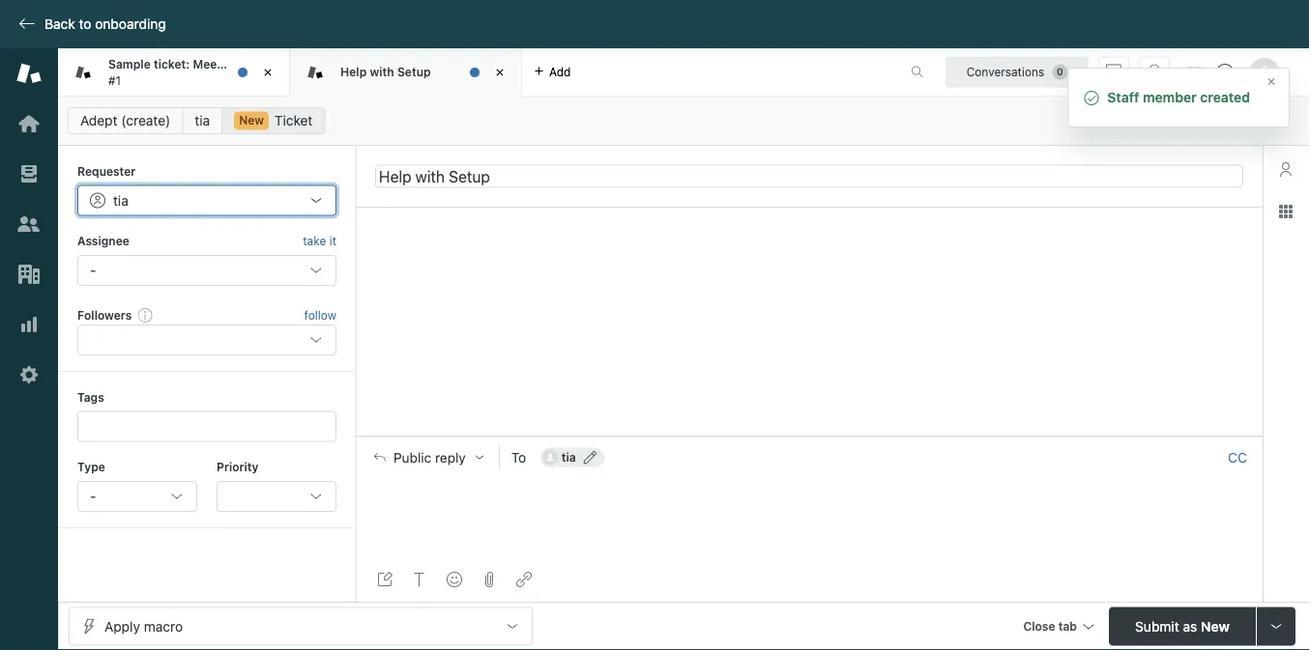 Task type: locate. For each thing, give the bounding box(es) containing it.
admin image
[[16, 363, 42, 388]]

1 - from the top
[[90, 262, 96, 278]]

tia inside 'requester' element
[[113, 192, 128, 208]]

button displays agent's chat status as invisible. image
[[1107, 64, 1122, 80]]

submit as new
[[1136, 619, 1230, 635]]

ticket:
[[154, 58, 190, 71]]

to
[[79, 16, 91, 32]]

setup
[[397, 65, 431, 79]]

notifications image
[[1147, 64, 1163, 80]]

tia down requester
[[113, 192, 128, 208]]

new
[[239, 114, 264, 127], [1201, 619, 1230, 635]]

zendesk products image
[[1188, 67, 1201, 81]]

onboarding
[[95, 16, 166, 32]]

1 vertical spatial tia
[[113, 192, 128, 208]]

public reply button
[[357, 438, 499, 478]]

tab
[[58, 48, 290, 97]]

close
[[1024, 621, 1056, 634]]

organizations image
[[16, 262, 42, 287]]

tabs tab list
[[58, 48, 891, 97]]

displays possible ticket submission types image
[[1269, 620, 1285, 635]]

assignee
[[77, 234, 129, 248]]

format text image
[[412, 573, 428, 588]]

sample
[[108, 58, 151, 71]]

1 vertical spatial -
[[90, 489, 96, 505]]

tia right ecaterina.marinescu@adept.ai "icon"
[[562, 451, 576, 465]]

close image
[[258, 63, 278, 82]]

created
[[1201, 89, 1251, 105]]

new right 'as'
[[1201, 619, 1230, 635]]

tia for to
[[562, 451, 576, 465]]

add link (cmd k) image
[[517, 573, 532, 588]]

- inside "assignee" element
[[90, 262, 96, 278]]

close tab
[[1024, 621, 1078, 634]]

get help image
[[1217, 64, 1234, 81]]

2 horizontal spatial tia
[[562, 451, 576, 465]]

take it
[[303, 234, 337, 248]]

Public reply composer text field
[[366, 478, 1255, 519]]

tia down sample ticket: meet the ticket #1 in the top left of the page
[[195, 113, 210, 129]]

1 horizontal spatial tia
[[195, 113, 210, 129]]

2 vertical spatial tia
[[562, 451, 576, 465]]

tia
[[195, 113, 210, 129], [113, 192, 128, 208], [562, 451, 576, 465]]

public
[[394, 450, 432, 466]]

close image left the add popup button
[[490, 63, 510, 82]]

0 vertical spatial tia
[[195, 113, 210, 129]]

staff member created
[[1108, 89, 1251, 105]]

staff
[[1108, 89, 1140, 105]]

- down type
[[90, 489, 96, 505]]

tab containing sample ticket: meet the ticket
[[58, 48, 290, 97]]

member
[[1143, 89, 1197, 105]]

type
[[77, 461, 105, 475]]

cc button
[[1228, 449, 1248, 467]]

take it button
[[303, 232, 337, 251]]

to
[[511, 450, 526, 466]]

0 horizontal spatial close image
[[490, 63, 510, 82]]

insert emojis image
[[447, 573, 462, 588]]

-
[[90, 262, 96, 278], [90, 489, 96, 505]]

conversations
[[967, 65, 1045, 79]]

edit user image
[[584, 451, 597, 465]]

1 horizontal spatial close image
[[1266, 76, 1278, 88]]

close image
[[490, 63, 510, 82], [1266, 76, 1278, 88]]

- inside 'popup button'
[[90, 489, 96, 505]]

cc
[[1229, 450, 1248, 466]]

help with setup
[[340, 65, 431, 79]]

2 - from the top
[[90, 489, 96, 505]]

new left "ticket"
[[239, 114, 264, 127]]

zendesk image
[[0, 649, 58, 651]]

tags
[[77, 391, 104, 405]]

macro
[[144, 619, 183, 635]]

1 horizontal spatial new
[[1201, 619, 1230, 635]]

0 vertical spatial new
[[239, 114, 264, 127]]

staff member created status
[[1068, 68, 1290, 128]]

0 vertical spatial -
[[90, 262, 96, 278]]

ticket
[[246, 58, 279, 71]]

- down 'assignee'
[[90, 262, 96, 278]]

close image right get help image
[[1266, 76, 1278, 88]]

meet
[[193, 58, 222, 71]]

0 horizontal spatial tia
[[113, 192, 128, 208]]

0 horizontal spatial new
[[239, 114, 264, 127]]



Task type: vqa. For each thing, say whether or not it's contained in the screenshot.
middle moderators
no



Task type: describe. For each thing, give the bounding box(es) containing it.
apps image
[[1279, 204, 1294, 220]]

help
[[340, 65, 367, 79]]

(create)
[[121, 113, 171, 129]]

as
[[1183, 619, 1198, 635]]

close tab button
[[1015, 608, 1102, 650]]

customer context image
[[1279, 162, 1294, 177]]

views image
[[16, 162, 42, 187]]

apply macro
[[104, 619, 183, 635]]

add button
[[522, 48, 583, 96]]

tags element
[[77, 412, 337, 443]]

adept
[[80, 113, 118, 129]]

new inside secondary element
[[239, 114, 264, 127]]

sample ticket: meet the ticket #1
[[108, 58, 279, 87]]

follow
[[304, 309, 337, 322]]

main element
[[0, 48, 58, 651]]

followers element
[[77, 325, 337, 356]]

tia link
[[182, 107, 223, 134]]

ecaterina.marinescu@adept.ai image
[[542, 450, 558, 466]]

draft mode image
[[377, 573, 393, 588]]

Subject field
[[375, 165, 1244, 188]]

- button
[[77, 482, 197, 513]]

conversations button
[[946, 57, 1089, 88]]

secondary element
[[58, 102, 1310, 140]]

Followers field
[[92, 331, 295, 350]]

info on adding followers image
[[138, 308, 153, 323]]

- for - 'popup button'
[[90, 489, 96, 505]]

zendesk support image
[[16, 61, 42, 86]]

- for "assignee" element
[[90, 262, 96, 278]]

reporting image
[[16, 312, 42, 338]]

the
[[225, 58, 243, 71]]

take
[[303, 234, 326, 248]]

adept (create) button
[[68, 107, 183, 134]]

1 vertical spatial new
[[1201, 619, 1230, 635]]

priority
[[217, 461, 259, 475]]

back
[[44, 16, 75, 32]]

#1
[[108, 74, 121, 87]]

it
[[330, 234, 337, 248]]

help with setup tab
[[290, 48, 522, 97]]

public reply
[[394, 450, 466, 466]]

requester element
[[77, 185, 337, 216]]

assignee element
[[77, 255, 337, 286]]

back to onboarding link
[[0, 15, 176, 33]]

tia inside secondary element
[[195, 113, 210, 129]]

followers
[[77, 308, 132, 322]]

add attachment image
[[482, 573, 497, 588]]

follow button
[[304, 307, 337, 324]]

minimize composer image
[[802, 429, 817, 445]]

adept (create)
[[80, 113, 171, 129]]

reply
[[435, 450, 466, 466]]

get started image
[[16, 111, 42, 136]]

apply
[[104, 619, 140, 635]]

back to onboarding
[[44, 16, 166, 32]]

customers image
[[16, 212, 42, 237]]

add
[[549, 65, 571, 79]]

close image inside 'staff member created' status
[[1266, 76, 1278, 88]]

submit
[[1136, 619, 1180, 635]]

requester
[[77, 164, 136, 178]]

ticket
[[275, 113, 313, 129]]

with
[[370, 65, 394, 79]]

tab
[[1059, 621, 1078, 634]]

close image inside "help with setup" tab
[[490, 63, 510, 82]]

tia for requester
[[113, 192, 128, 208]]



